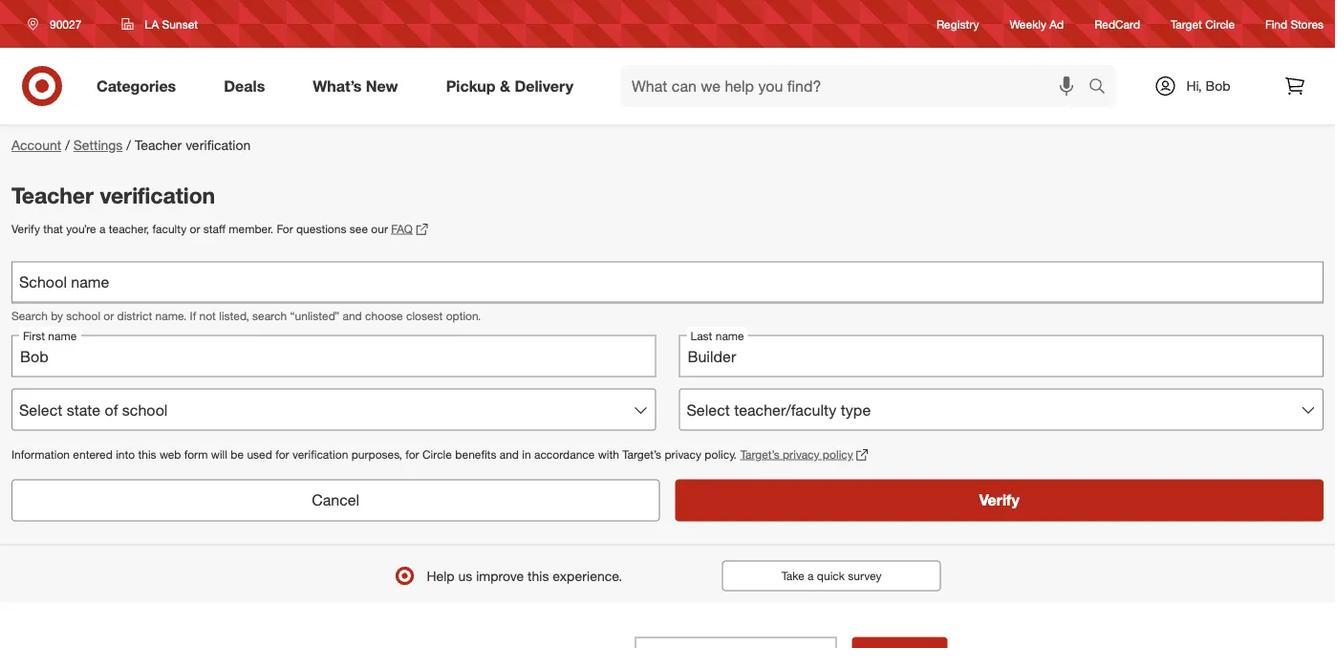 Task type: locate. For each thing, give the bounding box(es) containing it.
search down redcard link
[[1081, 78, 1126, 97]]

1 vertical spatial and
[[500, 447, 519, 462]]

/ left settings
[[65, 137, 70, 153]]

or
[[190, 222, 200, 236], [104, 308, 114, 323]]

0 horizontal spatial this
[[138, 447, 156, 462]]

1 vertical spatial or
[[104, 308, 114, 323]]

1 horizontal spatial privacy
[[783, 447, 820, 462]]

a
[[99, 222, 106, 236], [808, 569, 814, 583]]

policy.
[[705, 447, 737, 462]]

1 vertical spatial a
[[808, 569, 814, 583]]

0 vertical spatial circle
[[1206, 17, 1236, 31]]

categories link
[[80, 65, 200, 107]]

privacy left the policy.
[[665, 447, 702, 462]]

choose
[[365, 308, 403, 323]]

not
[[199, 308, 216, 323]]

verify that you're a teacher, faculty or staff member. for questions see our faq
[[11, 222, 413, 236]]

listed,
[[219, 308, 249, 323]]

bob
[[1206, 77, 1231, 94]]

target circle link
[[1171, 16, 1236, 32]]

teacher verification
[[11, 182, 215, 208]]

1 horizontal spatial a
[[808, 569, 814, 583]]

0 horizontal spatial target's
[[623, 447, 662, 462]]

verification
[[186, 137, 251, 153], [100, 182, 215, 208], [292, 447, 348, 462]]

member.
[[229, 222, 274, 236]]

teacher up that
[[11, 182, 94, 208]]

1 horizontal spatial target's
[[741, 447, 780, 462]]

verify
[[11, 222, 40, 236], [980, 491, 1020, 510]]

a inside take a quick survey button
[[808, 569, 814, 583]]

target's right the policy.
[[741, 447, 780, 462]]

teacher right settings link
[[135, 137, 182, 153]]

a right take
[[808, 569, 814, 583]]

if
[[190, 308, 196, 323]]

be
[[231, 447, 244, 462]]

categories
[[97, 77, 176, 95]]

None text field
[[11, 335, 656, 377]]

used
[[247, 447, 272, 462]]

for right used
[[276, 447, 289, 462]]

target's
[[623, 447, 662, 462], [741, 447, 780, 462]]

what's new
[[313, 77, 398, 95]]

what's new link
[[297, 65, 422, 107]]

0 vertical spatial or
[[190, 222, 200, 236]]

verification up 'faculty'
[[100, 182, 215, 208]]

search right listed,
[[252, 308, 287, 323]]

or left staff
[[190, 222, 200, 236]]

0 vertical spatial this
[[138, 447, 156, 462]]

this right improve
[[528, 568, 549, 584]]

verification up cancel
[[292, 447, 348, 462]]

la sunset
[[145, 17, 198, 31]]

/ right settings link
[[127, 137, 131, 153]]

1 vertical spatial verify
[[980, 491, 1020, 510]]

find stores link
[[1266, 16, 1324, 32]]

verify for verify that you're a teacher, faculty or staff member. for questions see our faq
[[11, 222, 40, 236]]

1 vertical spatial verification
[[100, 182, 215, 208]]

and
[[343, 308, 362, 323], [500, 447, 519, 462]]

see
[[350, 222, 368, 236]]

this for web
[[138, 447, 156, 462]]

will
[[211, 447, 228, 462]]

target's right with on the bottom of the page
[[623, 447, 662, 462]]

0 horizontal spatial for
[[276, 447, 289, 462]]

0 horizontal spatial verify
[[11, 222, 40, 236]]

None text field
[[11, 262, 1324, 304], [679, 335, 1324, 377], [635, 637, 837, 648], [11, 262, 1324, 304], [679, 335, 1324, 377], [635, 637, 837, 648]]

cancel
[[312, 491, 360, 510]]

and left in
[[500, 447, 519, 462]]

0 horizontal spatial circle
[[423, 447, 452, 462]]

&
[[500, 77, 511, 95]]

1 horizontal spatial this
[[528, 568, 549, 584]]

accordance
[[534, 447, 595, 462]]

verify inside button
[[980, 491, 1020, 510]]

1 horizontal spatial teacher
[[135, 137, 182, 153]]

"unlisted"
[[290, 308, 340, 323]]

1 / from the left
[[65, 137, 70, 153]]

verification down deals
[[186, 137, 251, 153]]

our
[[371, 222, 388, 236]]

for
[[276, 447, 289, 462], [406, 447, 419, 462]]

account / settings / teacher verification
[[11, 137, 251, 153]]

0 vertical spatial a
[[99, 222, 106, 236]]

benefits
[[455, 447, 497, 462]]

1 horizontal spatial /
[[127, 137, 131, 153]]

or right school
[[104, 308, 114, 323]]

0 horizontal spatial privacy
[[665, 447, 702, 462]]

experience.
[[553, 568, 623, 584]]

this
[[138, 447, 156, 462], [528, 568, 549, 584]]

verify button
[[676, 480, 1324, 522]]

0 vertical spatial search
[[1081, 78, 1126, 97]]

school
[[66, 308, 100, 323]]

teacher,
[[109, 222, 149, 236]]

circle left benefits
[[423, 447, 452, 462]]

deals
[[224, 77, 265, 95]]

search
[[1081, 78, 1126, 97], [252, 308, 287, 323]]

1 horizontal spatial circle
[[1206, 17, 1236, 31]]

and left choose
[[343, 308, 362, 323]]

a right you're
[[99, 222, 106, 236]]

this right into
[[138, 447, 156, 462]]

privacy left policy
[[783, 447, 820, 462]]

1 horizontal spatial verify
[[980, 491, 1020, 510]]

1 vertical spatial this
[[528, 568, 549, 584]]

circle right target at the top of the page
[[1206, 17, 1236, 31]]

pickup
[[446, 77, 496, 95]]

faq
[[391, 222, 413, 236]]

verify for verify
[[980, 491, 1020, 510]]

faq link
[[391, 222, 428, 236]]

2 target's from the left
[[741, 447, 780, 462]]

for right purposes,
[[406, 447, 419, 462]]

0 horizontal spatial /
[[65, 137, 70, 153]]

1 for from the left
[[276, 447, 289, 462]]

la
[[145, 17, 159, 31]]

0 vertical spatial verify
[[11, 222, 40, 236]]

0 vertical spatial and
[[343, 308, 362, 323]]

questions
[[296, 222, 347, 236]]

1 horizontal spatial for
[[406, 447, 419, 462]]

privacy
[[665, 447, 702, 462], [783, 447, 820, 462]]

1 vertical spatial search
[[252, 308, 287, 323]]

1 vertical spatial teacher
[[11, 182, 94, 208]]

hi, bob
[[1187, 77, 1231, 94]]



Task type: describe. For each thing, give the bounding box(es) containing it.
that
[[43, 222, 63, 236]]

by
[[51, 308, 63, 323]]

into
[[116, 447, 135, 462]]

take a quick survey button
[[723, 561, 941, 591]]

search
[[11, 308, 48, 323]]

sunset
[[162, 17, 198, 31]]

1 horizontal spatial and
[[500, 447, 519, 462]]

information entered into this web form will be used for verification purposes, for circle benefits and in accordance with target's privacy policy. target's privacy policy
[[11, 447, 854, 462]]

information
[[11, 447, 70, 462]]

ad
[[1050, 17, 1064, 31]]

hi,
[[1187, 77, 1203, 94]]

district
[[117, 308, 152, 323]]

option.
[[446, 308, 481, 323]]

2 privacy from the left
[[783, 447, 820, 462]]

0 horizontal spatial a
[[99, 222, 106, 236]]

us
[[458, 568, 473, 584]]

0 horizontal spatial search
[[252, 308, 287, 323]]

improve
[[476, 568, 524, 584]]

find stores
[[1266, 17, 1324, 31]]

name.
[[155, 308, 187, 323]]

web
[[160, 447, 181, 462]]

settings link
[[73, 137, 123, 153]]

target
[[1171, 17, 1203, 31]]

circle inside target circle link
[[1206, 17, 1236, 31]]

1 vertical spatial circle
[[423, 447, 452, 462]]

weekly ad link
[[1010, 16, 1064, 32]]

form
[[184, 447, 208, 462]]

survey
[[848, 569, 882, 583]]

staff
[[203, 222, 226, 236]]

what's
[[313, 77, 362, 95]]

90027 button
[[15, 7, 102, 41]]

1 target's from the left
[[623, 447, 662, 462]]

purposes,
[[352, 447, 403, 462]]

1 horizontal spatial search
[[1081, 78, 1126, 97]]

90027
[[50, 17, 82, 31]]

0 vertical spatial verification
[[186, 137, 251, 153]]

redcard link
[[1095, 16, 1141, 32]]

you're
[[66, 222, 96, 236]]

stores
[[1291, 17, 1324, 31]]

pickup & delivery link
[[430, 65, 598, 107]]

1 horizontal spatial or
[[190, 222, 200, 236]]

in
[[522, 447, 531, 462]]

this for experience.
[[528, 568, 549, 584]]

What can we help you find? suggestions appear below search field
[[621, 65, 1094, 107]]

account link
[[11, 137, 61, 153]]

0 horizontal spatial teacher
[[11, 182, 94, 208]]

1 privacy from the left
[[665, 447, 702, 462]]

quick
[[817, 569, 845, 583]]

la sunset button
[[109, 7, 210, 41]]

redcard
[[1095, 17, 1141, 31]]

delivery
[[515, 77, 574, 95]]

search button
[[1081, 65, 1126, 111]]

search by school or district name. if not listed, search "unlisted" and choose closest option.
[[11, 308, 481, 323]]

target's privacy policy link
[[741, 447, 869, 462]]

0 horizontal spatial and
[[343, 308, 362, 323]]

2 for from the left
[[406, 447, 419, 462]]

account
[[11, 137, 61, 153]]

2 / from the left
[[127, 137, 131, 153]]

for
[[277, 222, 293, 236]]

help
[[427, 568, 455, 584]]

new
[[366, 77, 398, 95]]

target circle
[[1171, 17, 1236, 31]]

deals link
[[208, 65, 289, 107]]

0 vertical spatial teacher
[[135, 137, 182, 153]]

weekly
[[1010, 17, 1047, 31]]

with
[[598, 447, 620, 462]]

take
[[782, 569, 805, 583]]

closest
[[406, 308, 443, 323]]

find
[[1266, 17, 1288, 31]]

settings
[[73, 137, 123, 153]]

registry
[[937, 17, 980, 31]]

faculty
[[153, 222, 187, 236]]

entered
[[73, 447, 113, 462]]

help us improve this experience.
[[427, 568, 623, 584]]

0 horizontal spatial or
[[104, 308, 114, 323]]

cancel button
[[11, 480, 660, 522]]

policy
[[823, 447, 854, 462]]

pickup & delivery
[[446, 77, 574, 95]]

take a quick survey
[[782, 569, 882, 583]]

registry link
[[937, 16, 980, 32]]

2 vertical spatial verification
[[292, 447, 348, 462]]

weekly ad
[[1010, 17, 1064, 31]]



Task type: vqa. For each thing, say whether or not it's contained in the screenshot.
Guest review image 1 of 7, zoom in
no



